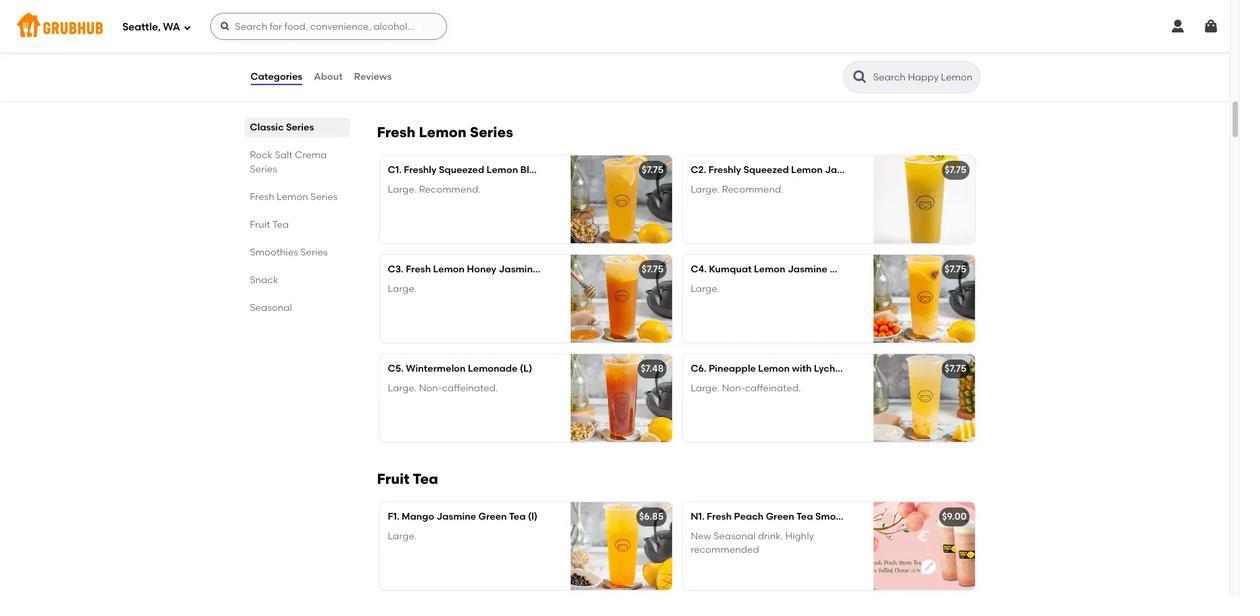 Task type: locate. For each thing, give the bounding box(es) containing it.
0 horizontal spatial (l)
[[528, 511, 538, 523]]

squeezed
[[439, 165, 484, 176], [743, 165, 789, 176]]

f1. mango jasmine green tea (l) image
[[570, 503, 672, 590]]

1 horizontal spatial crema
[[538, 17, 570, 29]]

c5.
[[388, 363, 404, 375]]

seasonal
[[250, 302, 292, 314], [714, 531, 756, 542]]

fresh lemon series
[[377, 124, 513, 141], [250, 191, 338, 203]]

seasonal down snack
[[250, 302, 292, 314]]

c1. freshly squeezed lemon black tea (l)
[[388, 165, 580, 176]]

c2. freshly squeezed lemon jasmine green tea (l) image
[[873, 156, 975, 244]]

fruit tea up smoothies
[[250, 219, 289, 231]]

rock salt crema series tab
[[250, 148, 344, 176]]

1 vertical spatial (l)
[[528, 511, 538, 523]]

mango
[[402, 511, 434, 523]]

series down classic
[[250, 164, 277, 175]]

non- for pineapple
[[722, 382, 745, 394]]

fresh lemon series up fruit tea tab on the left top
[[250, 191, 338, 203]]

0 vertical spatial crema
[[538, 17, 570, 29]]

1 non- from the left
[[419, 382, 442, 394]]

0 vertical spatial rock
[[492, 17, 515, 29]]

1 horizontal spatial squeezed
[[743, 165, 789, 176]]

black
[[520, 165, 546, 176]]

c6. pineapple lemon with lychee jelly (l)
[[691, 363, 882, 375]]

0 horizontal spatial freshly
[[404, 165, 436, 176]]

0 horizontal spatial rock
[[250, 149, 273, 161]]

recommend. for c1.
[[419, 184, 480, 195]]

0 horizontal spatial with
[[470, 17, 490, 29]]

large. recommend. for c2.
[[691, 184, 783, 195]]

rock down classic
[[250, 149, 273, 161]]

1 vertical spatial seasonal
[[714, 531, 756, 542]]

1 vertical spatial rock
[[250, 149, 273, 161]]

2 caffeinated. from the left
[[745, 382, 801, 394]]

1 horizontal spatial non-
[[722, 382, 745, 394]]

fresh down rock salt crema series
[[250, 191, 274, 203]]

categories button
[[250, 53, 303, 101]]

1 vertical spatial salt
[[275, 149, 292, 161]]

0 vertical spatial salt
[[517, 17, 536, 29]]

pineapple
[[709, 363, 756, 375]]

0 horizontal spatial recommend.
[[419, 184, 480, 195]]

f1. mango jasmine green tea (l)
[[388, 511, 538, 523]]

c1. freshly squeezed lemon black tea (l) image
[[570, 156, 672, 244]]

fruit up smoothies
[[250, 219, 270, 231]]

$7.75
[[642, 165, 664, 176], [945, 165, 967, 176], [642, 264, 664, 275], [945, 264, 967, 275], [945, 363, 967, 375]]

lemon
[[419, 124, 467, 141], [487, 165, 518, 176], [791, 165, 823, 176], [277, 191, 308, 203], [433, 264, 465, 275], [754, 264, 785, 275], [758, 363, 790, 375]]

0 horizontal spatial non-
[[419, 382, 442, 394]]

jasmine
[[825, 165, 865, 176], [499, 264, 538, 275], [788, 264, 827, 275], [436, 511, 476, 523]]

fruit tea
[[250, 219, 289, 231], [377, 471, 438, 488]]

c4.
[[691, 264, 707, 275]]

new
[[691, 531, 711, 542]]

1 horizontal spatial fresh lemon series
[[377, 124, 513, 141]]

caffeinated.
[[442, 382, 498, 394], [745, 382, 801, 394]]

recommend.
[[419, 184, 480, 195], [722, 184, 783, 195]]

1 horizontal spatial with
[[792, 363, 812, 375]]

c3. fresh lemon honey jasmine green tea (l) image
[[570, 255, 672, 343]]

1 horizontal spatial large. recommend.
[[691, 184, 783, 195]]

$7.75 for c2. freshly squeezed lemon jasmine green tea (l)
[[945, 165, 967, 176]]

tea
[[549, 165, 565, 176], [897, 165, 914, 176], [272, 219, 289, 231], [571, 264, 588, 275], [860, 264, 877, 275], [413, 471, 438, 488], [509, 511, 526, 523], [796, 511, 813, 523]]

large. non-caffeinated. down wintermelon on the bottom left
[[388, 382, 498, 394]]

0 horizontal spatial large. recommend.
[[388, 184, 480, 195]]

$9.00
[[942, 511, 967, 523]]

search icon image
[[852, 69, 868, 85]]

caffeinated. down c5. wintermelon lemonade (l)
[[442, 382, 498, 394]]

2 recommend. from the left
[[722, 184, 783, 195]]

1 large. non-caffeinated. from the left
[[388, 382, 498, 394]]

large. non-caffeinated. down pineapple
[[691, 382, 801, 394]]

fruit up f1.
[[377, 471, 409, 488]]

1 freshly from the left
[[404, 165, 436, 176]]

green
[[867, 165, 895, 176], [541, 264, 569, 275], [830, 264, 858, 275], [478, 511, 507, 523], [766, 511, 794, 523]]

crema
[[538, 17, 570, 29], [295, 149, 327, 161], [909, 511, 941, 523]]

0 horizontal spatial crema
[[295, 149, 327, 161]]

large. non-caffeinated. for wintermelon
[[388, 382, 498, 394]]

jelly
[[849, 363, 871, 375]]

2 large. recommend. from the left
[[691, 184, 783, 195]]

0 horizontal spatial fruit tea
[[250, 219, 289, 231]]

$7.75 for c1. freshly squeezed lemon black tea (l)
[[642, 165, 664, 176]]

series up snack tab
[[300, 247, 328, 258]]

1 vertical spatial crema
[[295, 149, 327, 161]]

large. down c2.
[[691, 184, 720, 195]]

1 vertical spatial fruit tea
[[377, 471, 438, 488]]

c4. kumquat lemon jasmine green tea (l) image
[[873, 255, 975, 343]]

1 horizontal spatial caffeinated.
[[745, 382, 801, 394]]

1 horizontal spatial rock
[[492, 17, 515, 29]]

svg image
[[1170, 18, 1186, 34], [1203, 18, 1219, 34], [219, 21, 230, 32], [183, 23, 191, 31]]

0 horizontal spatial salt
[[275, 149, 292, 161]]

2 large. non-caffeinated. from the left
[[691, 382, 801, 394]]

1 large. recommend. from the left
[[388, 184, 480, 195]]

reviews
[[354, 71, 392, 82]]

with left lychee
[[792, 363, 812, 375]]

(l)
[[572, 17, 585, 29], [568, 165, 580, 176], [916, 165, 929, 176], [590, 264, 603, 275], [879, 264, 892, 275], [520, 363, 532, 375]]

with
[[470, 17, 490, 29], [792, 363, 812, 375]]

large. recommend. for c1.
[[388, 184, 480, 195]]

non- down pineapple
[[722, 382, 745, 394]]

$7.75 for c6. pineapple lemon with lychee jelly (l)
[[945, 363, 967, 375]]

$7.75 for c3. fresh lemon honey jasmine green tea (l)
[[642, 264, 664, 275]]

rock
[[492, 17, 515, 29], [250, 149, 273, 161]]

0 vertical spatial fruit
[[250, 219, 270, 231]]

1 recommend. from the left
[[419, 184, 480, 195]]

series up c1. freshly squeezed lemon black tea (l)
[[470, 124, 513, 141]]

fruit inside tab
[[250, 219, 270, 231]]

fruit tea tab
[[250, 218, 344, 232]]

freshly right c2.
[[708, 165, 741, 176]]

0 horizontal spatial large. non-caffeinated.
[[388, 382, 498, 394]]

freshly for c1.
[[404, 165, 436, 176]]

1 vertical spatial fresh lemon series
[[250, 191, 338, 203]]

1 vertical spatial fruit
[[377, 471, 409, 488]]

fresh
[[377, 124, 415, 141], [250, 191, 274, 203], [406, 264, 431, 275], [707, 511, 732, 523]]

smoothies series
[[250, 247, 328, 258]]

rock right latte
[[492, 17, 515, 29]]

b8. matcha latte with rock salt crema (l)
[[388, 17, 585, 29]]

non-
[[419, 382, 442, 394], [722, 382, 745, 394]]

0 vertical spatial with
[[470, 17, 490, 29]]

large. recommend. down c1.
[[388, 184, 480, 195]]

0 horizontal spatial fresh lemon series
[[250, 191, 338, 203]]

2 vertical spatial crema
[[909, 511, 941, 523]]

large. down b8.
[[388, 36, 417, 48]]

recommend. down the c2. freshly squeezed lemon jasmine green tea (l)
[[722, 184, 783, 195]]

0 horizontal spatial seasonal
[[250, 302, 292, 314]]

(l)
[[873, 363, 882, 375], [528, 511, 538, 523]]

classic
[[250, 122, 284, 133]]

1 vertical spatial with
[[792, 363, 812, 375]]

fresh lemon series up c1. freshly squeezed lemon black tea (l)
[[377, 124, 513, 141]]

0 horizontal spatial fruit
[[250, 219, 270, 231]]

large. non-caffeinated.
[[388, 382, 498, 394], [691, 382, 801, 394]]

series inside rock salt crema series
[[250, 164, 277, 175]]

peach
[[734, 511, 764, 523]]

non- down wintermelon on the bottom left
[[419, 382, 442, 394]]

with right latte
[[470, 17, 490, 29]]

c2.
[[691, 165, 706, 176]]

c3. fresh lemon honey jasmine green tea (l)
[[388, 264, 603, 275]]

caffeinated. down c6. pineapple lemon with lychee jelly (l)
[[745, 382, 801, 394]]

0 horizontal spatial caffeinated.
[[442, 382, 498, 394]]

lemon inside tab
[[277, 191, 308, 203]]

freshly right c1.
[[404, 165, 436, 176]]

fruit
[[250, 219, 270, 231], [377, 471, 409, 488]]

freshly for c2.
[[708, 165, 741, 176]]

2 horizontal spatial crema
[[909, 511, 941, 523]]

c5. wintermelon lemonade (l)
[[388, 363, 532, 375]]

0 vertical spatial seasonal
[[250, 302, 292, 314]]

freshly
[[404, 165, 436, 176], [708, 165, 741, 176]]

2 squeezed from the left
[[743, 165, 789, 176]]

new seasonal drink. highly recommended
[[691, 531, 814, 556]]

fruit tea up mango
[[377, 471, 438, 488]]

kumquat
[[709, 264, 752, 275]]

large. down f1.
[[388, 531, 417, 542]]

0 vertical spatial (l)
[[873, 363, 882, 375]]

1 horizontal spatial recommend.
[[722, 184, 783, 195]]

large. recommend. down c2.
[[691, 184, 783, 195]]

1 caffeinated. from the left
[[442, 382, 498, 394]]

fresh right the c3.
[[406, 264, 431, 275]]

large.
[[388, 36, 417, 48], [388, 184, 417, 195], [691, 184, 720, 195], [388, 283, 417, 295], [691, 283, 720, 295], [388, 382, 417, 394], [691, 382, 720, 394], [388, 531, 417, 542]]

series
[[286, 122, 314, 133], [470, 124, 513, 141], [250, 164, 277, 175], [310, 191, 338, 203], [300, 247, 328, 258]]

1 horizontal spatial freshly
[[708, 165, 741, 176]]

salt
[[517, 17, 536, 29], [275, 149, 292, 161]]

1 squeezed from the left
[[439, 165, 484, 176]]

1 horizontal spatial (l)
[[873, 363, 882, 375]]

1 horizontal spatial large. non-caffeinated.
[[691, 382, 801, 394]]

wa
[[163, 21, 180, 33]]

fresh inside tab
[[250, 191, 274, 203]]

large. down c4.
[[691, 283, 720, 295]]

reviews button
[[353, 53, 392, 101]]

n1.
[[691, 511, 704, 523]]

recommend. down c1. freshly squeezed lemon black tea (l)
[[419, 184, 480, 195]]

recommended
[[691, 544, 759, 556]]

salt inside rock salt crema series
[[275, 149, 292, 161]]

0 vertical spatial fresh lemon series
[[377, 124, 513, 141]]

0 horizontal spatial squeezed
[[439, 165, 484, 176]]

seasonal up recommended on the bottom of page
[[714, 531, 756, 542]]

large. recommend.
[[388, 184, 480, 195], [691, 184, 783, 195]]

0 vertical spatial fruit tea
[[250, 219, 289, 231]]

2 freshly from the left
[[708, 165, 741, 176]]

1 horizontal spatial fruit
[[377, 471, 409, 488]]

squeezed for jasmine
[[743, 165, 789, 176]]

crema inside rock salt crema series
[[295, 149, 327, 161]]

2 non- from the left
[[722, 382, 745, 394]]

1 horizontal spatial seasonal
[[714, 531, 756, 542]]

w/
[[862, 511, 875, 523]]



Task type: vqa. For each thing, say whether or not it's contained in the screenshot.
categories
yes



Task type: describe. For each thing, give the bounding box(es) containing it.
smoothies series tab
[[250, 245, 344, 260]]

$7.75 for c4. kumquat lemon jasmine green tea (l)
[[945, 264, 967, 275]]

smoothie
[[815, 511, 859, 523]]

b8.
[[388, 17, 402, 29]]

c3.
[[388, 264, 404, 275]]

large. non-caffeinated. for pineapple
[[691, 382, 801, 394]]

categories
[[251, 71, 302, 82]]

fresh lemon series inside tab
[[250, 191, 338, 203]]

snack
[[250, 275, 278, 286]]

drink.
[[758, 531, 783, 542]]

highly
[[785, 531, 814, 542]]

seasonal tab
[[250, 301, 344, 315]]

tea inside tab
[[272, 219, 289, 231]]

with for rock
[[470, 17, 490, 29]]

c6. pineapple lemon with lychee jelly (l) image
[[873, 355, 975, 442]]

f1.
[[388, 511, 399, 523]]

fresh lemon series tab
[[250, 190, 344, 204]]

series right classic
[[286, 122, 314, 133]]

large. down 'c6.'
[[691, 382, 720, 394]]

with for lychee
[[792, 363, 812, 375]]

lychee
[[814, 363, 847, 375]]

rock inside rock salt crema series
[[250, 149, 273, 161]]

fresh up c1.
[[377, 124, 415, 141]]

main navigation navigation
[[0, 0, 1230, 53]]

large. down c5.
[[388, 382, 417, 394]]

b8. matcha latte with rock salt crema (l) image
[[570, 8, 672, 96]]

recommend. for c2.
[[722, 184, 783, 195]]

seattle, wa
[[122, 21, 180, 33]]

fresh right n1.
[[707, 511, 732, 523]]

seattle,
[[122, 21, 161, 33]]

caffeinated. for lemonade
[[442, 382, 498, 394]]

Search Happy Lemon search field
[[872, 71, 975, 84]]

honey
[[467, 264, 496, 275]]

large. down the c3.
[[388, 283, 417, 295]]

c5. wintermelon lemonade (l) image
[[570, 355, 672, 442]]

matcha
[[405, 17, 441, 29]]

salted
[[877, 511, 907, 523]]

Search for food, convenience, alcohol... search field
[[210, 13, 447, 40]]

about
[[314, 71, 343, 82]]

series up fruit tea tab on the left top
[[310, 191, 338, 203]]

classic series tab
[[250, 120, 344, 135]]

n1. fresh peach green tea smoothie w/ salted crema image
[[873, 503, 975, 590]]

non- for wintermelon
[[419, 382, 442, 394]]

c4. kumquat lemon jasmine green tea (l)
[[691, 264, 892, 275]]

wintermelon
[[406, 363, 466, 375]]

caffeinated. for lemon
[[745, 382, 801, 394]]

1 horizontal spatial fruit tea
[[377, 471, 438, 488]]

latte
[[443, 17, 468, 29]]

n1. fresh peach green tea smoothie w/ salted crema
[[691, 511, 941, 523]]

$7.48
[[641, 363, 664, 375]]

1 horizontal spatial salt
[[517, 17, 536, 29]]

about button
[[313, 53, 343, 101]]

smoothies
[[250, 247, 298, 258]]

seasonal inside tab
[[250, 302, 292, 314]]

squeezed for black
[[439, 165, 484, 176]]

large. down c1.
[[388, 184, 417, 195]]

snack tab
[[250, 273, 344, 287]]

$6.85
[[639, 511, 664, 523]]

c6.
[[691, 363, 706, 375]]

classic series
[[250, 122, 314, 133]]

lemonade
[[468, 363, 518, 375]]

seasonal inside new seasonal drink. highly recommended
[[714, 531, 756, 542]]

rock salt crema series
[[250, 149, 327, 175]]

fruit tea inside tab
[[250, 219, 289, 231]]

c2. freshly squeezed lemon jasmine green tea (l)
[[691, 165, 929, 176]]

c1.
[[388, 165, 402, 176]]



